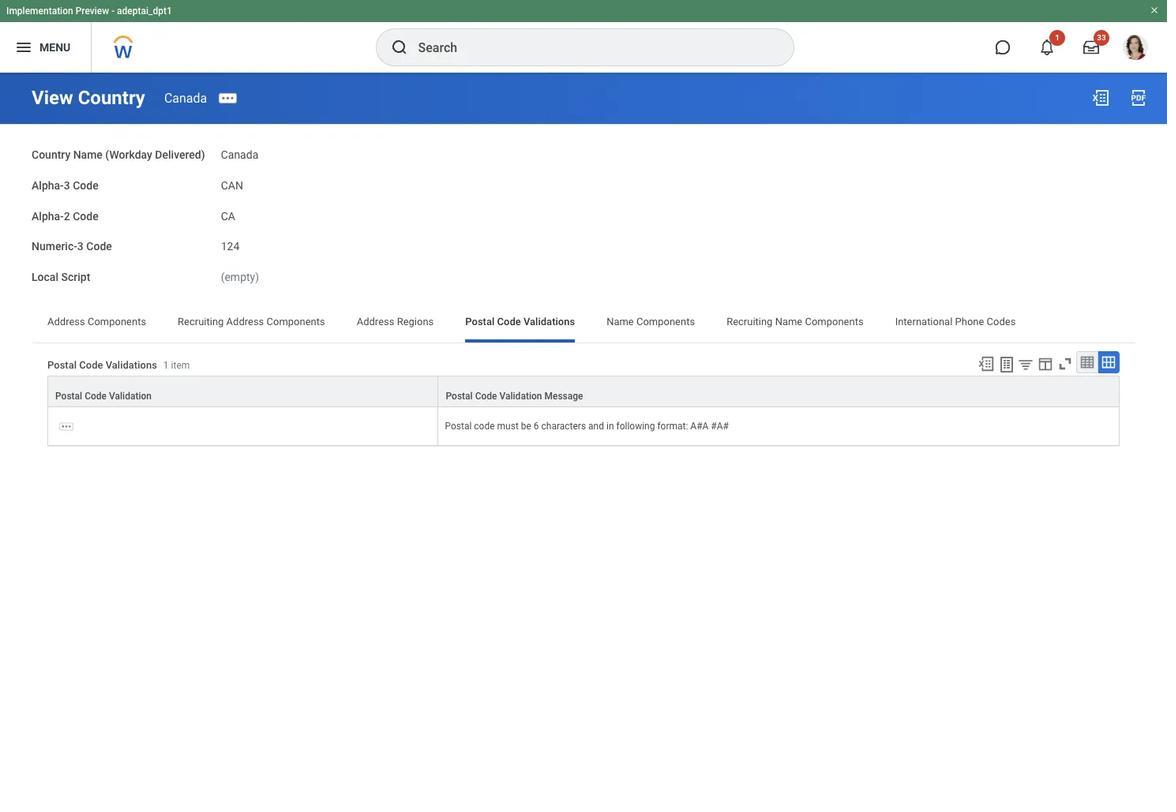 Task type: describe. For each thing, give the bounding box(es) containing it.
close environment banner image
[[1150, 6, 1159, 15]]

postal code validation
[[55, 391, 152, 402]]

international phone codes
[[895, 316, 1016, 328]]

expand table image
[[1101, 354, 1117, 370]]

address regions
[[357, 316, 434, 328]]

(empty)
[[221, 271, 259, 284]]

1 horizontal spatial name
[[607, 316, 634, 328]]

view
[[32, 87, 73, 109]]

code inside tab list
[[497, 316, 521, 328]]

name for recruiting
[[775, 316, 803, 328]]

menu
[[39, 41, 70, 53]]

code right '2'
[[73, 210, 98, 222]]

row containing postal code validation
[[47, 376, 1120, 407]]

1 inside button
[[1055, 33, 1060, 42]]

postal for postal code validations 1 item
[[47, 359, 77, 371]]

code inside "popup button"
[[475, 391, 497, 402]]

tab list inside view country main content
[[32, 305, 1136, 343]]

validation for postal code validation
[[109, 391, 152, 402]]

alpha-3 code element
[[221, 170, 243, 193]]

local script
[[32, 271, 90, 284]]

name components
[[607, 316, 695, 328]]

and
[[588, 421, 604, 432]]

view country
[[32, 87, 145, 109]]

numeric-
[[32, 240, 77, 253]]

postal for postal code validations
[[465, 316, 495, 328]]

name for country
[[73, 148, 103, 161]]

postal for postal code must be 6 characters and in following format: a#a #a#
[[445, 421, 472, 432]]

code up script
[[86, 240, 112, 253]]

alpha-3 code
[[32, 179, 98, 192]]

6
[[534, 421, 539, 432]]

inbox large image
[[1084, 39, 1099, 55]]

canada for 'country name (workday delivered)' "element"
[[221, 148, 258, 161]]

search image
[[390, 38, 409, 57]]

code inside popup button
[[85, 391, 107, 402]]

postal code validations
[[465, 316, 575, 328]]

country name (workday delivered) element
[[221, 139, 258, 163]]

table image
[[1080, 354, 1095, 370]]

numeric-3 code element
[[221, 231, 240, 254]]

preview
[[76, 6, 109, 17]]

2 address from the left
[[226, 316, 264, 328]]

code up 'postal code validation'
[[79, 359, 103, 371]]

click to view/edit grid preferences image
[[1037, 355, 1054, 373]]

postal code must be 6 characters and in following format: a#a #a#
[[445, 421, 729, 432]]

profile logan mcneil image
[[1123, 35, 1148, 63]]

toolbar inside view country main content
[[971, 351, 1120, 376]]

export to excel image
[[1092, 88, 1110, 107]]

postal code validation message
[[446, 391, 583, 402]]

code up the "alpha-2 code"
[[73, 179, 98, 192]]

local
[[32, 271, 58, 284]]

numeric-3 code
[[32, 240, 112, 253]]

recruiting name components
[[727, 316, 864, 328]]

code
[[474, 421, 495, 432]]

1 horizontal spatial country
[[78, 87, 145, 109]]

menu banner
[[0, 0, 1167, 73]]

124
[[221, 240, 240, 253]]

address components
[[47, 316, 146, 328]]

alpha- for 2
[[32, 210, 64, 222]]



Task type: vqa. For each thing, say whether or not it's contained in the screenshot.
REGIONS
yes



Task type: locate. For each thing, give the bounding box(es) containing it.
1 vertical spatial country
[[32, 148, 70, 161]]

format:
[[657, 421, 688, 432]]

delivered)
[[155, 148, 205, 161]]

2 validation from the left
[[500, 391, 542, 402]]

validations up "message"
[[524, 316, 575, 328]]

1 horizontal spatial validation
[[500, 391, 542, 402]]

validations up 'postal code validation'
[[106, 359, 157, 371]]

select to filter grid data image
[[1017, 356, 1035, 373]]

tab list
[[32, 305, 1136, 343]]

3 for alpha-
[[64, 179, 70, 192]]

tab list containing address components
[[32, 305, 1136, 343]]

code down postal code validations 1 item
[[85, 391, 107, 402]]

33
[[1097, 33, 1106, 42]]

alpha- up the "alpha-2 code"
[[32, 179, 64, 192]]

0 vertical spatial 3
[[64, 179, 70, 192]]

3 address from the left
[[357, 316, 394, 328]]

justify image
[[14, 38, 33, 57]]

postal code validation button
[[48, 377, 438, 407]]

3 up '2'
[[64, 179, 70, 192]]

postal for postal code validation
[[55, 391, 82, 402]]

1 left 'item'
[[163, 360, 169, 371]]

can
[[221, 179, 243, 192]]

address
[[47, 316, 85, 328], [226, 316, 264, 328], [357, 316, 394, 328]]

a#a
[[691, 421, 709, 432]]

33 button
[[1074, 30, 1110, 65]]

fullscreen image
[[1057, 355, 1074, 373]]

validations
[[524, 316, 575, 328], [106, 359, 157, 371]]

alpha-2 code element
[[221, 200, 235, 224]]

0 vertical spatial 1
[[1055, 33, 1060, 42]]

3 up script
[[77, 240, 84, 253]]

recruiting
[[178, 316, 224, 328], [727, 316, 773, 328]]

3 components from the left
[[637, 316, 695, 328]]

1 inside postal code validations 1 item
[[163, 360, 169, 371]]

0 vertical spatial validations
[[524, 316, 575, 328]]

implementation preview -   adeptai_dpt1
[[6, 6, 172, 17]]

validation inside popup button
[[109, 391, 152, 402]]

address for address components
[[47, 316, 85, 328]]

1 horizontal spatial 3
[[77, 240, 84, 253]]

1 horizontal spatial recruiting
[[727, 316, 773, 328]]

characters
[[541, 421, 586, 432]]

1 horizontal spatial address
[[226, 316, 264, 328]]

0 horizontal spatial address
[[47, 316, 85, 328]]

validations for postal code validations
[[524, 316, 575, 328]]

canada for canada link
[[164, 90, 207, 105]]

notifications large image
[[1039, 39, 1055, 55]]

phone
[[955, 316, 984, 328]]

3 for numeric-
[[77, 240, 84, 253]]

(workday
[[105, 148, 152, 161]]

row
[[47, 376, 1120, 407]]

name
[[73, 148, 103, 161], [607, 316, 634, 328], [775, 316, 803, 328]]

postal inside postal code validation message "popup button"
[[446, 391, 473, 402]]

1 vertical spatial 3
[[77, 240, 84, 253]]

1 horizontal spatial validations
[[524, 316, 575, 328]]

toolbar
[[971, 351, 1120, 376]]

0 horizontal spatial recruiting
[[178, 316, 224, 328]]

0 vertical spatial canada
[[164, 90, 207, 105]]

country
[[78, 87, 145, 109], [32, 148, 70, 161]]

validation up be
[[500, 391, 542, 402]]

recruiting up 'item'
[[178, 316, 224, 328]]

canada link
[[164, 90, 207, 105]]

country name (workday delivered)
[[32, 148, 205, 161]]

postal
[[465, 316, 495, 328], [47, 359, 77, 371], [55, 391, 82, 402], [446, 391, 473, 402], [445, 421, 472, 432]]

0 vertical spatial alpha-
[[32, 179, 64, 192]]

2 horizontal spatial name
[[775, 316, 803, 328]]

1 vertical spatial canada
[[221, 148, 258, 161]]

postal code validations 1 item
[[47, 359, 190, 371]]

#a#
[[711, 421, 729, 432]]

recruiting for recruiting name components
[[727, 316, 773, 328]]

1
[[1055, 33, 1060, 42], [163, 360, 169, 371]]

0 horizontal spatial name
[[73, 148, 103, 161]]

1 address from the left
[[47, 316, 85, 328]]

canada up delivered)
[[164, 90, 207, 105]]

address left regions
[[357, 316, 394, 328]]

recruiting address components
[[178, 316, 325, 328]]

1 right notifications large image
[[1055, 33, 1060, 42]]

1 button
[[1030, 30, 1065, 65]]

script
[[61, 271, 90, 284]]

item
[[171, 360, 190, 371]]

0 horizontal spatial validation
[[109, 391, 152, 402]]

international
[[895, 316, 953, 328]]

postal code must be 6 characters and in following format: a#a #a# row
[[47, 407, 1120, 446]]

0 horizontal spatial 1
[[163, 360, 169, 371]]

canada up the alpha-3 code element
[[221, 148, 258, 161]]

code
[[73, 179, 98, 192], [73, 210, 98, 222], [86, 240, 112, 253], [497, 316, 521, 328], [79, 359, 103, 371], [85, 391, 107, 402], [475, 391, 497, 402]]

1 recruiting from the left
[[178, 316, 224, 328]]

address for address regions
[[357, 316, 394, 328]]

1 horizontal spatial 1
[[1055, 33, 1060, 42]]

view printable version (pdf) image
[[1129, 88, 1148, 107]]

alpha- for 3
[[32, 179, 64, 192]]

postal inside postal code must be 6 characters and in following format: a#a #a# row
[[445, 421, 472, 432]]

1 alpha- from the top
[[32, 179, 64, 192]]

Search Workday  search field
[[418, 30, 761, 65]]

ca
[[221, 210, 235, 222]]

recruiting for recruiting address components
[[178, 316, 224, 328]]

address down (empty)
[[226, 316, 264, 328]]

0 horizontal spatial validations
[[106, 359, 157, 371]]

validation for postal code validation message
[[500, 391, 542, 402]]

code up postal code validation message
[[497, 316, 521, 328]]

recruiting up postal code validation message "popup button"
[[727, 316, 773, 328]]

menu button
[[0, 22, 91, 73]]

2 alpha- from the top
[[32, 210, 64, 222]]

2 components from the left
[[267, 316, 325, 328]]

0 horizontal spatial country
[[32, 148, 70, 161]]

1 validation from the left
[[109, 391, 152, 402]]

0 vertical spatial country
[[78, 87, 145, 109]]

postal for postal code validation message
[[446, 391, 473, 402]]

2 recruiting from the left
[[727, 316, 773, 328]]

adeptai_dpt1
[[117, 6, 172, 17]]

components
[[88, 316, 146, 328], [267, 316, 325, 328], [637, 316, 695, 328], [805, 316, 864, 328]]

0 horizontal spatial canada
[[164, 90, 207, 105]]

4 components from the left
[[805, 316, 864, 328]]

message
[[545, 391, 583, 402]]

code up code
[[475, 391, 497, 402]]

validation
[[109, 391, 152, 402], [500, 391, 542, 402]]

1 vertical spatial 1
[[163, 360, 169, 371]]

following
[[616, 421, 655, 432]]

3
[[64, 179, 70, 192], [77, 240, 84, 253]]

1 horizontal spatial canada
[[221, 148, 258, 161]]

validations for postal code validations 1 item
[[106, 359, 157, 371]]

export to worksheets image
[[998, 355, 1016, 374]]

-
[[111, 6, 115, 17]]

1 components from the left
[[88, 316, 146, 328]]

regions
[[397, 316, 434, 328]]

be
[[521, 421, 531, 432]]

alpha-
[[32, 179, 64, 192], [32, 210, 64, 222]]

alpha- up numeric-
[[32, 210, 64, 222]]

must
[[497, 421, 519, 432]]

0 horizontal spatial 3
[[64, 179, 70, 192]]

canada
[[164, 90, 207, 105], [221, 148, 258, 161]]

country up the country name (workday delivered)
[[78, 87, 145, 109]]

2 horizontal spatial address
[[357, 316, 394, 328]]

codes
[[987, 316, 1016, 328]]

postal inside postal code validation popup button
[[55, 391, 82, 402]]

alpha-2 code
[[32, 210, 98, 222]]

validation inside "popup button"
[[500, 391, 542, 402]]

validation down postal code validations 1 item
[[109, 391, 152, 402]]

view country main content
[[0, 73, 1167, 504]]

1 vertical spatial alpha-
[[32, 210, 64, 222]]

in
[[607, 421, 614, 432]]

export to excel image
[[978, 355, 995, 373]]

country up alpha-3 code
[[32, 148, 70, 161]]

postal code validation message button
[[439, 377, 1119, 407]]

1 vertical spatial validations
[[106, 359, 157, 371]]

address down local script
[[47, 316, 85, 328]]

notifications element
[[1131, 32, 1144, 44]]

2
[[64, 210, 70, 222]]

implementation
[[6, 6, 73, 17]]



